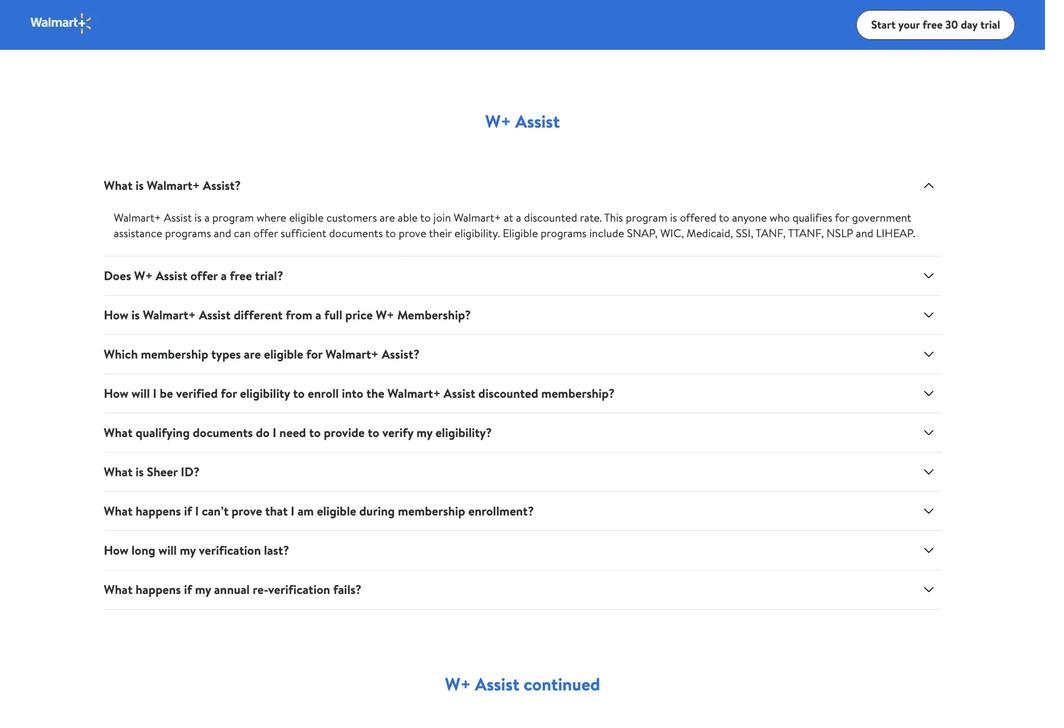 Task type: locate. For each thing, give the bounding box(es) containing it.
offer
[[254, 226, 278, 241], [190, 267, 218, 284]]

1 programs from the left
[[165, 226, 211, 241]]

how is walmart+ assist different from a full price w+ membership? image
[[922, 308, 936, 323]]

what happens if i can't prove that i am eligible during membership enrollment? image
[[922, 504, 936, 519]]

am
[[130, 18, 147, 35], [298, 503, 314, 520]]

for up "enroll"
[[306, 346, 323, 363]]

what up the long
[[104, 503, 133, 520]]

1 horizontal spatial am
[[298, 503, 314, 520]]

1 vertical spatial for
[[306, 346, 323, 363]]

can't
[[202, 503, 229, 520]]

1 horizontal spatial documents
[[329, 226, 383, 241]]

is down what is walmart+ assist?
[[195, 210, 202, 226]]

assist
[[515, 109, 560, 133], [164, 210, 192, 226], [156, 267, 187, 284], [199, 307, 231, 323], [444, 385, 475, 402], [475, 673, 520, 697]]

reflected
[[415, 18, 465, 35]]

free left 30
[[923, 17, 943, 32]]

1 how from the top
[[104, 307, 129, 323]]

will left be
[[132, 385, 150, 402]]

0 vertical spatial membership
[[141, 346, 208, 363]]

2 horizontal spatial for
[[835, 210, 849, 226]]

walmart+
[[505, 18, 558, 35], [147, 177, 200, 194], [114, 210, 161, 226], [454, 210, 501, 226], [143, 307, 196, 323], [326, 346, 379, 363], [388, 385, 441, 402]]

are right types
[[244, 346, 261, 363]]

1 vertical spatial free
[[230, 267, 252, 284]]

offer inside 'walmart+ assist is a program where eligible customers are able to join walmart+ at a discounted rate. this program is offered to anyone who qualifies for government assistance programs and can offer sufficient documents to prove their eligibility. eligible programs include snap, wic, medicaid, ssi, tanf, ttanf, nslp and liheap.'
[[254, 226, 278, 241]]

1 horizontal spatial for
[[306, 346, 323, 363]]

w+ assist continued
[[445, 673, 600, 697]]

1 vertical spatial discounted
[[478, 385, 538, 402]]

0 vertical spatial discounted
[[524, 210, 577, 226]]

travel
[[560, 18, 592, 35]]

2 how from the top
[[104, 385, 129, 402]]

membership right during
[[398, 503, 465, 520]]

is up assistance
[[136, 177, 144, 194]]

w+
[[485, 109, 511, 133], [134, 267, 153, 284], [376, 307, 394, 323], [445, 673, 471, 697]]

0 horizontal spatial for
[[221, 385, 237, 402]]

be
[[160, 385, 173, 402]]

1 horizontal spatial will
[[158, 542, 177, 559]]

eligible down how is walmart+ assist different from a full price w+ membership?
[[264, 346, 303, 363]]

programs up does w+ assist offer a free trial?
[[165, 226, 211, 241]]

prove left 'their' on the top left of page
[[399, 226, 426, 241]]

program left where on the left of the page
[[212, 210, 254, 226]]

what is sheer id?
[[104, 464, 200, 481]]

continued
[[524, 673, 600, 697]]

0 vertical spatial are
[[380, 210, 395, 226]]

0 horizontal spatial free
[[230, 267, 252, 284]]

what is sheer id? image
[[922, 465, 936, 480]]

is for assist
[[132, 307, 140, 323]]

the right into
[[366, 385, 385, 402]]

0 vertical spatial free
[[923, 17, 943, 32]]

assist? up the can
[[203, 177, 241, 194]]

3 how from the top
[[104, 542, 129, 559]]

eligibility
[[240, 385, 290, 402]]

medicaid,
[[687, 226, 733, 241]]

does w+ assist offer a free trial?
[[104, 267, 283, 284]]

2 vertical spatial for
[[221, 385, 237, 402]]

1 if from the top
[[184, 503, 192, 520]]

sufficient
[[281, 226, 326, 241]]

a right at
[[516, 210, 521, 226]]

1 vertical spatial assist?
[[382, 346, 420, 363]]

0 vertical spatial prove
[[399, 226, 426, 241]]

eligible
[[503, 226, 538, 241]]

documents right sufficient
[[329, 226, 383, 241]]

0 horizontal spatial prove
[[232, 503, 262, 520]]

1 vertical spatial how
[[104, 385, 129, 402]]

if down "how long will my verification last?" in the bottom of the page
[[184, 582, 192, 598]]

(walmartplustravel.com)
[[617, 18, 749, 35]]

0 vertical spatial documents
[[329, 226, 383, 241]]

0 vertical spatial for
[[835, 210, 849, 226]]

their
[[429, 226, 452, 241]]

0 vertical spatial happens
[[136, 503, 181, 520]]

2 if from the top
[[184, 582, 192, 598]]

0 horizontal spatial and
[[214, 226, 231, 241]]

how will i be verified for eligibility to enroll into the walmart+ assist discounted membership? image
[[922, 386, 936, 401]]

1 horizontal spatial the
[[366, 385, 385, 402]]

1 horizontal spatial free
[[923, 17, 943, 32]]

2 programs from the left
[[541, 226, 587, 241]]

happens for i
[[136, 503, 181, 520]]

into
[[342, 385, 363, 402]]

the
[[215, 18, 233, 35], [484, 18, 502, 35], [366, 385, 385, 402]]

happens down sheer
[[136, 503, 181, 520]]

re-
[[253, 582, 268, 598]]

how for how long will my verification last?
[[104, 542, 129, 559]]

program
[[212, 210, 254, 226], [626, 210, 667, 226]]

assistance
[[114, 226, 162, 241]]

trial
[[981, 17, 1000, 32]]

your
[[898, 17, 920, 32]]

1 horizontal spatial programs
[[541, 226, 587, 241]]

wic,
[[660, 226, 684, 241]]

what up assistance
[[104, 177, 133, 194]]

w+ assist
[[485, 109, 560, 133]]

if left can't
[[184, 503, 192, 520]]

what for what is walmart+ assist?
[[104, 177, 133, 194]]

1 horizontal spatial verification
[[268, 582, 330, 598]]

at
[[504, 210, 513, 226]]

customers
[[326, 210, 377, 226]]

how down does
[[104, 307, 129, 323]]

a left full
[[315, 307, 321, 323]]

will
[[132, 385, 150, 402], [158, 542, 177, 559]]

what for what happens if i can't prove that i am eligible during membership enrollment?
[[104, 503, 133, 520]]

2 what from the top
[[104, 424, 133, 441]]

documents left the do at the bottom left
[[193, 424, 253, 441]]

0 vertical spatial offer
[[254, 226, 278, 241]]

verification
[[199, 542, 261, 559], [268, 582, 330, 598]]

and
[[214, 226, 231, 241], [856, 226, 874, 241]]

verification up annual
[[199, 542, 261, 559]]

1 horizontal spatial are
[[380, 210, 395, 226]]

membership?
[[397, 307, 471, 323]]

1 what from the top
[[104, 177, 133, 194]]

0 horizontal spatial offer
[[190, 267, 218, 284]]

what left qualifying on the bottom
[[104, 424, 133, 441]]

4 what from the top
[[104, 503, 133, 520]]

0 horizontal spatial programs
[[165, 226, 211, 241]]

programs left include
[[541, 226, 587, 241]]

how for how will i be verified for eligibility to enroll into the walmart+ assist discounted membership?
[[104, 385, 129, 402]]

2 happens from the top
[[136, 582, 181, 598]]

which membership types are eligible for walmart+ assist? image
[[922, 347, 936, 362]]

0 vertical spatial verification
[[199, 542, 261, 559]]

to left verify
[[368, 424, 379, 441]]

include
[[589, 226, 624, 241]]

3 what from the top
[[104, 464, 133, 481]]

verify
[[382, 424, 414, 441]]

my right in
[[779, 18, 795, 35]]

free left trial?
[[230, 267, 252, 284]]

fails?
[[333, 582, 362, 598]]

assist?
[[203, 177, 241, 194], [382, 346, 420, 363]]

verified
[[176, 385, 218, 402]]

eligibility?
[[436, 424, 492, 441]]

0 horizontal spatial program
[[212, 210, 254, 226]]

0 vertical spatial if
[[184, 503, 192, 520]]

my right the long
[[180, 542, 196, 559]]

will right the long
[[158, 542, 177, 559]]

membership up be
[[141, 346, 208, 363]]

why am i not seeing the correct amount of walmart cash reflected on the walmart+ travel site (walmartplustravel.com) or in my walmart.com account?
[[104, 18, 921, 35]]

start
[[871, 17, 896, 32]]

able
[[398, 210, 418, 226]]

is for assist?
[[136, 177, 144, 194]]

if for my
[[184, 582, 192, 598]]

1 vertical spatial verification
[[268, 582, 330, 598]]

0 horizontal spatial will
[[132, 385, 150, 402]]

1 vertical spatial eligible
[[264, 346, 303, 363]]

that
[[265, 503, 288, 520]]

discounted up eligibility?
[[478, 385, 538, 402]]

prove left the that
[[232, 503, 262, 520]]

0 horizontal spatial am
[[130, 18, 147, 35]]

prove
[[399, 226, 426, 241], [232, 503, 262, 520]]

correct
[[236, 18, 276, 35]]

and right nslp
[[856, 226, 874, 241]]

different
[[234, 307, 283, 323]]

happens
[[136, 503, 181, 520], [136, 582, 181, 598]]

documents
[[329, 226, 383, 241], [193, 424, 253, 441]]

program right this
[[626, 210, 667, 226]]

the right on
[[484, 18, 502, 35]]

1 horizontal spatial program
[[626, 210, 667, 226]]

0 vertical spatial how
[[104, 307, 129, 323]]

how left the long
[[104, 542, 129, 559]]

how is walmart+ assist different from a full price w+ membership?
[[104, 307, 471, 323]]

the right the seeing
[[215, 18, 233, 35]]

eligible left during
[[317, 503, 356, 520]]

1 vertical spatial if
[[184, 582, 192, 598]]

0 vertical spatial will
[[132, 385, 150, 402]]

0 horizontal spatial documents
[[193, 424, 253, 441]]

to left anyone
[[719, 210, 729, 226]]

eligibility.
[[454, 226, 500, 241]]

id?
[[181, 464, 200, 481]]

is left sheer
[[136, 464, 144, 481]]

1 horizontal spatial prove
[[399, 226, 426, 241]]

annual
[[214, 582, 250, 598]]

are left able
[[380, 210, 395, 226]]

0 vertical spatial assist?
[[203, 177, 241, 194]]

1 vertical spatial will
[[158, 542, 177, 559]]

verification down last?
[[268, 582, 330, 598]]

2 vertical spatial how
[[104, 542, 129, 559]]

programs
[[165, 226, 211, 241], [541, 226, 587, 241]]

1 vertical spatial happens
[[136, 582, 181, 598]]

what down the long
[[104, 582, 133, 598]]

my left annual
[[195, 582, 211, 598]]

tanf,
[[756, 226, 786, 241]]

is up which
[[132, 307, 140, 323]]

2 vertical spatial eligible
[[317, 503, 356, 520]]

1 and from the left
[[214, 226, 231, 241]]

are
[[380, 210, 395, 226], [244, 346, 261, 363]]

happens down the long
[[136, 582, 181, 598]]

is
[[136, 177, 144, 194], [195, 210, 202, 226], [670, 210, 677, 226], [132, 307, 140, 323], [136, 464, 144, 481]]

join
[[434, 210, 451, 226]]

last?
[[264, 542, 289, 559]]

eligible right where on the left of the page
[[289, 210, 324, 226]]

assist? down the membership?
[[382, 346, 420, 363]]

eligible
[[289, 210, 324, 226], [264, 346, 303, 363], [317, 503, 356, 520]]

what left sheer
[[104, 464, 133, 481]]

1 vertical spatial prove
[[232, 503, 262, 520]]

2 and from the left
[[856, 226, 874, 241]]

for
[[835, 210, 849, 226], [306, 346, 323, 363], [221, 385, 237, 402]]

to left "enroll"
[[293, 385, 305, 402]]

for right qualifies
[[835, 210, 849, 226]]

who
[[770, 210, 790, 226]]

0 horizontal spatial are
[[244, 346, 261, 363]]

if
[[184, 503, 192, 520], [184, 582, 192, 598]]

1 horizontal spatial offer
[[254, 226, 278, 241]]

0 horizontal spatial the
[[215, 18, 233, 35]]

1 horizontal spatial membership
[[398, 503, 465, 520]]

5 what from the top
[[104, 582, 133, 598]]

am right "why"
[[130, 18, 147, 35]]

start your free 30 day trial
[[871, 17, 1000, 32]]

free
[[923, 17, 943, 32], [230, 267, 252, 284]]

1 happens from the top
[[136, 503, 181, 520]]

how down which
[[104, 385, 129, 402]]

to left join
[[420, 210, 431, 226]]

to
[[420, 210, 431, 226], [719, 210, 729, 226], [386, 226, 396, 241], [293, 385, 305, 402], [309, 424, 321, 441], [368, 424, 379, 441]]

for inside 'walmart+ assist is a program where eligible customers are able to join walmart+ at a discounted rate. this program is offered to anyone who qualifies for government assistance programs and can offer sufficient documents to prove their eligibility. eligible programs include snap, wic, medicaid, ssi, tanf, ttanf, nslp and liheap.'
[[835, 210, 849, 226]]

2 horizontal spatial the
[[484, 18, 502, 35]]

discounted left rate.
[[524, 210, 577, 226]]

1 horizontal spatial and
[[856, 226, 874, 241]]

what
[[104, 177, 133, 194], [104, 424, 133, 441], [104, 464, 133, 481], [104, 503, 133, 520], [104, 582, 133, 598]]

documents inside 'walmart+ assist is a program where eligible customers are able to join walmart+ at a discounted rate. this program is offered to anyone who qualifies for government assistance programs and can offer sufficient documents to prove their eligibility. eligible programs include snap, wic, medicaid, ssi, tanf, ttanf, nslp and liheap.'
[[329, 226, 383, 241]]

0 vertical spatial eligible
[[289, 210, 324, 226]]

to left able
[[386, 226, 396, 241]]

discounted inside 'walmart+ assist is a program where eligible customers are able to join walmart+ at a discounted rate. this program is offered to anyone who qualifies for government assistance programs and can offer sufficient documents to prove their eligibility. eligible programs include snap, wic, medicaid, ssi, tanf, ttanf, nslp and liheap.'
[[524, 210, 577, 226]]

and left the can
[[214, 226, 231, 241]]

am right the that
[[298, 503, 314, 520]]

what for what is sheer id?
[[104, 464, 133, 481]]

how
[[104, 307, 129, 323], [104, 385, 129, 402], [104, 542, 129, 559]]

for right verified
[[221, 385, 237, 402]]

i left can't
[[195, 503, 199, 520]]



Task type: vqa. For each thing, say whether or not it's contained in the screenshot.
the center
no



Task type: describe. For each thing, give the bounding box(es) containing it.
site
[[595, 18, 614, 35]]

i right the do at the bottom left
[[273, 424, 276, 441]]

2 program from the left
[[626, 210, 667, 226]]

for for assist?
[[306, 346, 323, 363]]

this
[[604, 210, 623, 226]]

i right the that
[[291, 503, 295, 520]]

how will i be verified for eligibility to enroll into the walmart+ assist discounted membership?
[[104, 385, 615, 402]]

1 program from the left
[[212, 210, 254, 226]]

day
[[961, 17, 978, 32]]

qualifies
[[793, 210, 832, 226]]

trial?
[[255, 267, 283, 284]]

walmart
[[337, 18, 382, 35]]

walmart+ up verify
[[388, 385, 441, 402]]

a left trial?
[[221, 267, 227, 284]]

how long will my verification last?
[[104, 542, 289, 559]]

in
[[766, 18, 776, 35]]

1 vertical spatial documents
[[193, 424, 253, 441]]

prove inside 'walmart+ assist is a program where eligible customers are able to join walmart+ at a discounted rate. this program is offered to anyone who qualifies for government assistance programs and can offer sufficient documents to prove their eligibility. eligible programs include snap, wic, medicaid, ssi, tanf, ttanf, nslp and liheap.'
[[399, 226, 426, 241]]

price
[[345, 307, 373, 323]]

enroll
[[308, 385, 339, 402]]

what qualifying documents do i need to provide to verify my eligibility? image
[[922, 426, 936, 441]]

walmart+ up assistance
[[147, 177, 200, 194]]

do
[[256, 424, 270, 441]]

is for id?
[[136, 464, 144, 481]]

where
[[257, 210, 286, 226]]

which membership types are eligible for walmart+ assist?
[[104, 346, 420, 363]]

ttanf,
[[788, 226, 824, 241]]

1 vertical spatial are
[[244, 346, 261, 363]]

my right verify
[[416, 424, 433, 441]]

qualifying
[[136, 424, 190, 441]]

i left be
[[153, 385, 157, 402]]

walmart+ left at
[[454, 210, 501, 226]]

for for to
[[221, 385, 237, 402]]

provide
[[324, 424, 365, 441]]

anyone
[[732, 210, 767, 226]]

need
[[279, 424, 306, 441]]

1 horizontal spatial assist?
[[382, 346, 420, 363]]

nslp
[[827, 226, 853, 241]]

start your free 30 day trial button
[[856, 10, 1015, 40]]

walmart+ down does w+ assist offer a free trial?
[[143, 307, 196, 323]]

ssi,
[[736, 226, 754, 241]]

is left offered
[[670, 210, 677, 226]]

what is walmart+ assist?
[[104, 177, 241, 194]]

does
[[104, 267, 131, 284]]

can
[[234, 226, 251, 241]]

account?
[[872, 18, 921, 35]]

eligible inside 'walmart+ assist is a program where eligible customers are able to join walmart+ at a discounted rate. this program is offered to anyone who qualifies for government assistance programs and can offer sufficient documents to prove their eligibility. eligible programs include snap, wic, medicaid, ssi, tanf, ttanf, nslp and liheap.'
[[289, 210, 324, 226]]

0 vertical spatial am
[[130, 18, 147, 35]]

what for what happens if my annual re-verification fails?
[[104, 582, 133, 598]]

what happens if my annual re-verification fails? image
[[922, 583, 936, 598]]

seeing
[[177, 18, 212, 35]]

w+ image
[[30, 12, 93, 35]]

on
[[468, 18, 481, 35]]

why
[[104, 18, 127, 35]]

full
[[324, 307, 342, 323]]

30
[[946, 17, 958, 32]]

free inside button
[[923, 17, 943, 32]]

not
[[156, 18, 174, 35]]

which
[[104, 346, 138, 363]]

what qualifying documents do i need to provide to verify my eligibility?
[[104, 424, 492, 441]]

snap,
[[627, 226, 658, 241]]

how long will my verification last? image
[[922, 543, 936, 558]]

what is walmart+ assist? image
[[922, 178, 936, 193]]

walmart.com
[[798, 18, 869, 35]]

walmart+ assist is a program where eligible customers are able to join walmart+ at a discounted rate. this program is offered to anyone who qualifies for government assistance programs and can offer sufficient documents to prove their eligibility. eligible programs include snap, wic, medicaid, ssi, tanf, ttanf, nslp and liheap.
[[114, 210, 916, 241]]

assist inside 'walmart+ assist is a program where eligible customers are able to join walmart+ at a discounted rate. this program is offered to anyone who qualifies for government assistance programs and can offer sufficient documents to prove their eligibility. eligible programs include snap, wic, medicaid, ssi, tanf, ttanf, nslp and liheap.'
[[164, 210, 192, 226]]

offered
[[680, 210, 716, 226]]

to right need
[[309, 424, 321, 441]]

amount
[[279, 18, 320, 35]]

1 vertical spatial am
[[298, 503, 314, 520]]

0 horizontal spatial verification
[[199, 542, 261, 559]]

if for i
[[184, 503, 192, 520]]

happens for my
[[136, 582, 181, 598]]

does w+ assist offer a free trial? image
[[922, 269, 936, 284]]

0 horizontal spatial assist?
[[203, 177, 241, 194]]

i left not
[[149, 18, 153, 35]]

liheap.
[[876, 226, 916, 241]]

are inside 'walmart+ assist is a program where eligible customers are able to join walmart+ at a discounted rate. this program is offered to anyone who qualifies for government assistance programs and can offer sufficient documents to prove their eligibility. eligible programs include snap, wic, medicaid, ssi, tanf, ttanf, nslp and liheap.'
[[380, 210, 395, 226]]

long
[[132, 542, 155, 559]]

what happens if my annual re-verification fails?
[[104, 582, 362, 598]]

rate.
[[580, 210, 602, 226]]

membership?
[[541, 385, 615, 402]]

during
[[359, 503, 395, 520]]

enrollment?
[[468, 503, 534, 520]]

0 horizontal spatial membership
[[141, 346, 208, 363]]

what happens if i can't prove that i am eligible during membership enrollment?
[[104, 503, 534, 520]]

cash
[[385, 18, 412, 35]]

walmart+ left travel
[[505, 18, 558, 35]]

what for what qualifying documents do i need to provide to verify my eligibility?
[[104, 424, 133, 441]]

government
[[852, 210, 911, 226]]

1 vertical spatial offer
[[190, 267, 218, 284]]

1 vertical spatial membership
[[398, 503, 465, 520]]

sheer
[[147, 464, 178, 481]]

types
[[211, 346, 241, 363]]

walmart+ down what is walmart+ assist?
[[114, 210, 161, 226]]

a left the can
[[204, 210, 210, 226]]

or
[[752, 18, 763, 35]]

from
[[286, 307, 312, 323]]

of
[[323, 18, 334, 35]]

how for how is walmart+ assist different from a full price w+ membership?
[[104, 307, 129, 323]]

walmart+ up into
[[326, 346, 379, 363]]



